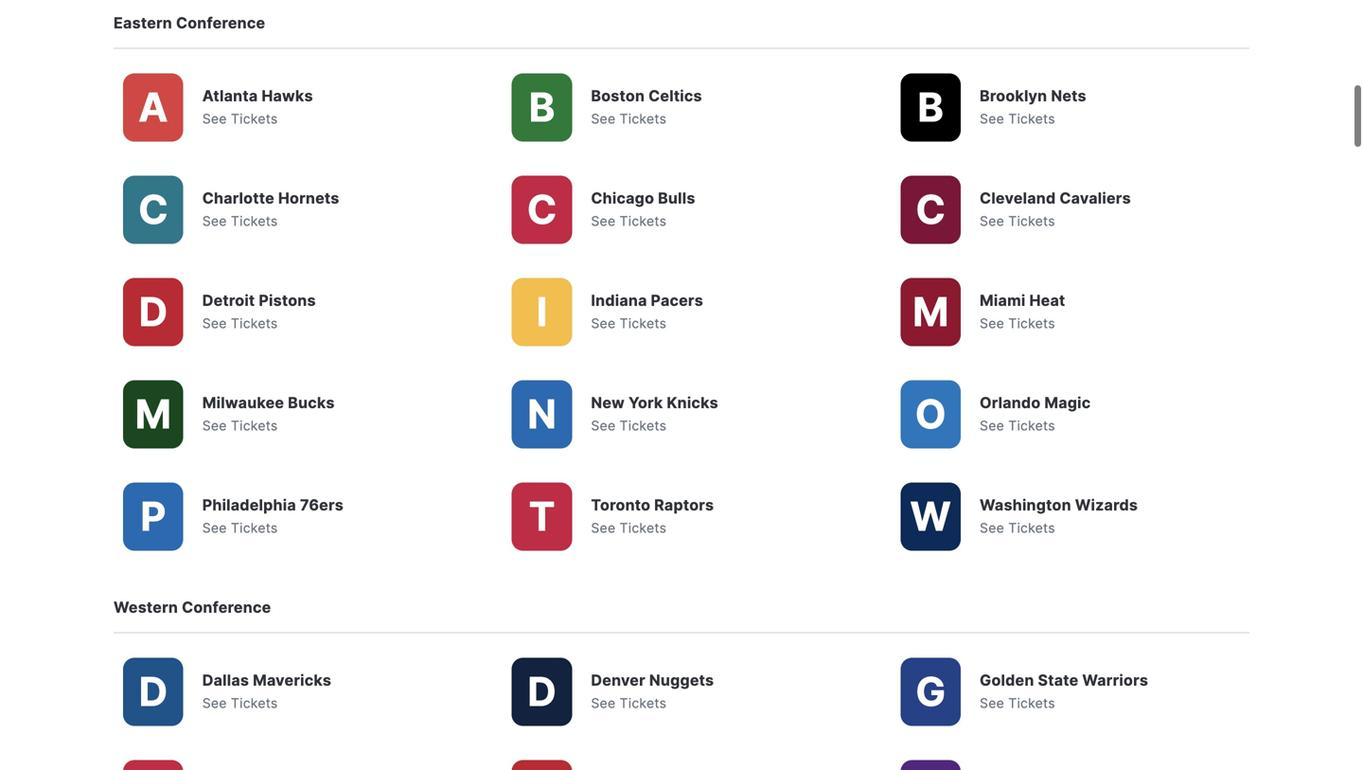 Task type: vqa. For each thing, say whether or not it's contained in the screenshot.
Orlando Magic See Tickets
yes



Task type: locate. For each thing, give the bounding box(es) containing it.
see for washington wizards
[[980, 520, 1005, 536]]

see down the milwaukee
[[202, 418, 227, 434]]

tickets down 'indiana'
[[620, 315, 667, 332]]

tickets for orlando magic
[[1009, 418, 1056, 434]]

tickets inside orlando magic see tickets
[[1009, 418, 1056, 434]]

atlanta hawks see tickets
[[202, 87, 313, 127]]

tickets inside philadelphia 76ers see tickets
[[231, 520, 278, 536]]

76ers
[[300, 496, 344, 514]]

see down "denver"
[[591, 695, 616, 711]]

tickets inside atlanta hawks see tickets
[[231, 111, 278, 127]]

tickets down the orlando
[[1009, 418, 1056, 434]]

see for orlando magic
[[980, 418, 1005, 434]]

see down miami
[[980, 315, 1005, 332]]

charlotte
[[202, 189, 275, 207]]

miami
[[980, 291, 1026, 310]]

conference up dallas
[[182, 598, 271, 617]]

tickets inside the boston celtics see tickets
[[620, 111, 667, 127]]

see for dallas mavericks
[[202, 695, 227, 711]]

see inside indiana pacers see tickets
[[591, 315, 616, 332]]

see down atlanta
[[202, 111, 227, 127]]

tickets for charlotte hornets
[[231, 213, 278, 229]]

tickets down dallas
[[231, 695, 278, 711]]

boston
[[591, 87, 645, 105]]

wizards
[[1076, 496, 1139, 514]]

see inside "washington wizards see tickets"
[[980, 520, 1005, 536]]

denver nuggets see tickets
[[591, 671, 714, 711]]

tickets for milwaukee bucks
[[231, 418, 278, 434]]

dallas mavericks see tickets
[[202, 671, 332, 711]]

heat
[[1030, 291, 1066, 310]]

see inside the boston celtics see tickets
[[591, 111, 616, 127]]

see down dallas
[[202, 695, 227, 711]]

tickets down detroit
[[231, 315, 278, 332]]

see inside cleveland cavaliers see tickets
[[980, 213, 1005, 229]]

see down cleveland
[[980, 213, 1005, 229]]

tickets
[[231, 111, 278, 127], [620, 111, 667, 127], [1009, 111, 1056, 127], [231, 213, 278, 229], [620, 213, 667, 229], [1009, 213, 1056, 229], [231, 315, 278, 332], [620, 315, 667, 332], [1009, 315, 1056, 332], [231, 418, 278, 434], [620, 418, 667, 434], [1009, 418, 1056, 434], [231, 520, 278, 536], [620, 520, 667, 536], [1009, 520, 1056, 536], [231, 695, 278, 711], [620, 695, 667, 711], [1009, 695, 1056, 711]]

eastern conference
[[114, 14, 265, 32]]

tickets down boston
[[620, 111, 667, 127]]

1 vertical spatial conference
[[182, 598, 271, 617]]

bucks
[[288, 394, 335, 412]]

tickets inside cleveland cavaliers see tickets
[[1009, 213, 1056, 229]]

conference for eastern conference
[[176, 14, 265, 32]]

see down philadelphia
[[202, 520, 227, 536]]

tickets inside detroit pistons see tickets
[[231, 315, 278, 332]]

chicago
[[591, 189, 655, 207]]

tickets for atlanta hawks
[[231, 111, 278, 127]]

see inside denver nuggets see tickets
[[591, 695, 616, 711]]

state
[[1039, 671, 1079, 690]]

see down charlotte
[[202, 213, 227, 229]]

tickets for philadelphia 76ers
[[231, 520, 278, 536]]

see down new in the left bottom of the page
[[591, 418, 616, 434]]

see inside orlando magic see tickets
[[980, 418, 1005, 434]]

see inside detroit pistons see tickets
[[202, 315, 227, 332]]

tickets for miami heat
[[1009, 315, 1056, 332]]

brooklyn
[[980, 87, 1048, 105]]

0 vertical spatial conference
[[176, 14, 265, 32]]

see down golden in the bottom of the page
[[980, 695, 1005, 711]]

tickets down york
[[620, 418, 667, 434]]

tickets inside dallas mavericks see tickets
[[231, 695, 278, 711]]

see down chicago
[[591, 213, 616, 229]]

tickets down 'toronto'
[[620, 520, 667, 536]]

charlotte hornets see tickets
[[202, 189, 340, 229]]

tickets down philadelphia
[[231, 520, 278, 536]]

tickets inside milwaukee bucks see tickets
[[231, 418, 278, 434]]

tickets down cleveland
[[1009, 213, 1056, 229]]

raptors
[[655, 496, 714, 514]]

tickets down atlanta
[[231, 111, 278, 127]]

see
[[202, 111, 227, 127], [591, 111, 616, 127], [980, 111, 1005, 127], [202, 213, 227, 229], [591, 213, 616, 229], [980, 213, 1005, 229], [202, 315, 227, 332], [591, 315, 616, 332], [980, 315, 1005, 332], [202, 418, 227, 434], [591, 418, 616, 434], [980, 418, 1005, 434], [202, 520, 227, 536], [591, 520, 616, 536], [980, 520, 1005, 536], [202, 695, 227, 711], [591, 695, 616, 711], [980, 695, 1005, 711]]

see down detroit
[[202, 315, 227, 332]]

see inside brooklyn nets see tickets
[[980, 111, 1005, 127]]

see for charlotte hornets
[[202, 213, 227, 229]]

conference
[[176, 14, 265, 32], [182, 598, 271, 617]]

atlanta
[[202, 87, 258, 105]]

chicago bulls see tickets
[[591, 189, 696, 229]]

cavaliers
[[1060, 189, 1132, 207]]

orlando
[[980, 394, 1041, 412]]

denver
[[591, 671, 646, 690]]

see inside golden state warriors see tickets
[[980, 695, 1005, 711]]

new york knicks see tickets
[[591, 394, 719, 434]]

tickets down brooklyn
[[1009, 111, 1056, 127]]

see for chicago bulls
[[591, 213, 616, 229]]

miami heat see tickets
[[980, 291, 1066, 332]]

tickets for brooklyn nets
[[1009, 111, 1056, 127]]

warriors
[[1083, 671, 1149, 690]]

tickets for boston celtics
[[620, 111, 667, 127]]

tickets for indiana pacers
[[620, 315, 667, 332]]

see inside chicago bulls see tickets
[[591, 213, 616, 229]]

see down boston
[[591, 111, 616, 127]]

see down 'toronto'
[[591, 520, 616, 536]]

tickets down charlotte
[[231, 213, 278, 229]]

see inside philadelphia 76ers see tickets
[[202, 520, 227, 536]]

tickets down the milwaukee
[[231, 418, 278, 434]]

tickets inside brooklyn nets see tickets
[[1009, 111, 1056, 127]]

tickets inside "washington wizards see tickets"
[[1009, 520, 1056, 536]]

see inside atlanta hawks see tickets
[[202, 111, 227, 127]]

indiana pacers see tickets
[[591, 291, 704, 332]]

tickets down "denver"
[[620, 695, 667, 711]]

toronto raptors see tickets
[[591, 496, 714, 536]]

milwaukee bucks see tickets
[[202, 394, 335, 434]]

orlando magic see tickets
[[980, 394, 1092, 434]]

see down washington
[[980, 520, 1005, 536]]

see inside toronto raptors see tickets
[[591, 520, 616, 536]]

tickets inside denver nuggets see tickets
[[620, 695, 667, 711]]

hawks
[[262, 87, 313, 105]]

washington
[[980, 496, 1072, 514]]

tickets inside indiana pacers see tickets
[[620, 315, 667, 332]]

see inside charlotte hornets see tickets
[[202, 213, 227, 229]]

tickets for toronto raptors
[[620, 520, 667, 536]]

nets
[[1052, 87, 1087, 105]]

tickets down washington
[[1009, 520, 1056, 536]]

western conference
[[114, 598, 271, 617]]

mavericks
[[253, 671, 332, 690]]

see down brooklyn
[[980, 111, 1005, 127]]

tickets inside toronto raptors see tickets
[[620, 520, 667, 536]]

tickets down heat at the top right of the page
[[1009, 315, 1056, 332]]

see down the orlando
[[980, 418, 1005, 434]]

tickets for chicago bulls
[[620, 213, 667, 229]]

conference up atlanta
[[176, 14, 265, 32]]

tickets down chicago
[[620, 213, 667, 229]]

york
[[629, 394, 663, 412]]

detroit pistons see tickets
[[202, 291, 316, 332]]

tickets inside chicago bulls see tickets
[[620, 213, 667, 229]]

see inside dallas mavericks see tickets
[[202, 695, 227, 711]]

see inside milwaukee bucks see tickets
[[202, 418, 227, 434]]

tickets inside charlotte hornets see tickets
[[231, 213, 278, 229]]

see for brooklyn nets
[[980, 111, 1005, 127]]

see down 'indiana'
[[591, 315, 616, 332]]

tickets for cleveland cavaliers
[[1009, 213, 1056, 229]]

new
[[591, 394, 625, 412]]

indiana
[[591, 291, 648, 310]]

tickets down golden in the bottom of the page
[[1009, 695, 1056, 711]]

tickets inside the miami heat see tickets
[[1009, 315, 1056, 332]]

see inside the miami heat see tickets
[[980, 315, 1005, 332]]

washington wizards see tickets
[[980, 496, 1139, 536]]



Task type: describe. For each thing, give the bounding box(es) containing it.
see for milwaukee bucks
[[202, 418, 227, 434]]

eastern
[[114, 14, 172, 32]]

tickets for detroit pistons
[[231, 315, 278, 332]]

western
[[114, 598, 178, 617]]

see for boston celtics
[[591, 111, 616, 127]]

toronto
[[591, 496, 651, 514]]

cleveland cavaliers see tickets
[[980, 189, 1132, 229]]

nuggets
[[650, 671, 714, 690]]

tickets inside new york knicks see tickets
[[620, 418, 667, 434]]

tickets for washington wizards
[[1009, 520, 1056, 536]]

dallas
[[202, 671, 249, 690]]

conference for western conference
[[182, 598, 271, 617]]

philadelphia
[[202, 496, 296, 514]]

see for atlanta hawks
[[202, 111, 227, 127]]

see for detroit pistons
[[202, 315, 227, 332]]

see for miami heat
[[980, 315, 1005, 332]]

hornets
[[278, 189, 340, 207]]

see for cleveland cavaliers
[[980, 213, 1005, 229]]

pistons
[[259, 291, 316, 310]]

tickets inside golden state warriors see tickets
[[1009, 695, 1056, 711]]

boston celtics see tickets
[[591, 87, 703, 127]]

magic
[[1045, 394, 1092, 412]]

milwaukee
[[202, 394, 284, 412]]

golden state warriors see tickets
[[980, 671, 1149, 711]]

golden
[[980, 671, 1035, 690]]

see for indiana pacers
[[591, 315, 616, 332]]

cleveland
[[980, 189, 1057, 207]]

detroit
[[202, 291, 255, 310]]

see for denver nuggets
[[591, 695, 616, 711]]

pacers
[[651, 291, 704, 310]]

philadelphia 76ers see tickets
[[202, 496, 344, 536]]

celtics
[[649, 87, 703, 105]]

tickets for denver nuggets
[[620, 695, 667, 711]]

bulls
[[658, 189, 696, 207]]

see for toronto raptors
[[591, 520, 616, 536]]

brooklyn nets see tickets
[[980, 87, 1087, 127]]

see inside new york knicks see tickets
[[591, 418, 616, 434]]

tickets for dallas mavericks
[[231, 695, 278, 711]]

knicks
[[667, 394, 719, 412]]

see for philadelphia 76ers
[[202, 520, 227, 536]]



